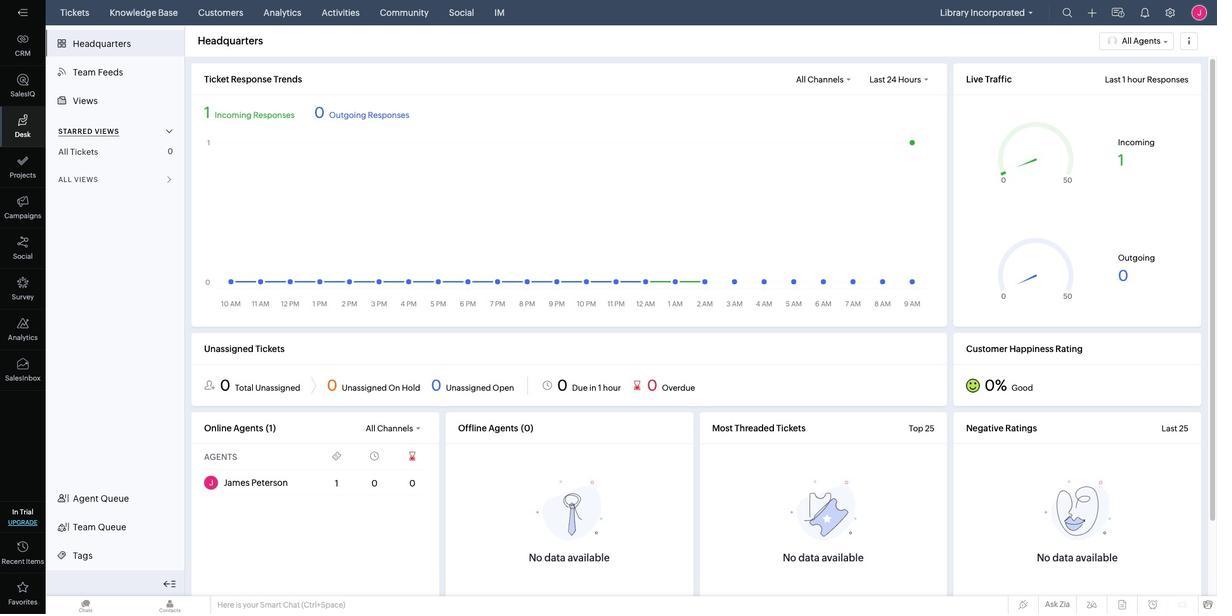 Task type: vqa. For each thing, say whether or not it's contained in the screenshot.
Accounts
no



Task type: describe. For each thing, give the bounding box(es) containing it.
survey
[[12, 293, 34, 301]]

salesiq link
[[0, 66, 46, 107]]

upgrade
[[8, 519, 38, 526]]

customers link
[[193, 0, 249, 25]]

campaigns
[[4, 212, 41, 219]]

survey link
[[0, 269, 46, 310]]

chat
[[283, 601, 300, 610]]

base
[[158, 8, 178, 18]]

here is your smart chat (ctrl+space)
[[218, 601, 346, 610]]

library incorporated
[[941, 8, 1026, 18]]

here
[[218, 601, 234, 610]]

salesiq
[[11, 90, 35, 98]]

knowledge
[[110, 8, 157, 18]]

0 vertical spatial analytics link
[[259, 0, 307, 25]]

favorites
[[8, 598, 37, 606]]

contacts image
[[130, 596, 210, 614]]

incorporated
[[971, 8, 1026, 18]]

knowledge base
[[110, 8, 178, 18]]

crm link
[[0, 25, 46, 66]]

library
[[941, 8, 969, 18]]

knowledge base link
[[105, 0, 183, 25]]

customers
[[198, 8, 243, 18]]

1 vertical spatial social
[[13, 252, 33, 260]]

your
[[243, 601, 259, 610]]

ask
[[1046, 600, 1059, 609]]

projects link
[[0, 147, 46, 188]]

smart
[[260, 601, 282, 610]]

0 vertical spatial social
[[449, 8, 474, 18]]

projects
[[10, 171, 36, 179]]

activities
[[322, 8, 360, 18]]



Task type: locate. For each thing, give the bounding box(es) containing it.
ask zia
[[1046, 600, 1071, 609]]

analytics left activities
[[264, 8, 302, 18]]

social
[[449, 8, 474, 18], [13, 252, 33, 260]]

analytics link down survey on the top left of the page
[[0, 310, 46, 350]]

chats image
[[46, 596, 126, 614]]

recent
[[2, 558, 25, 565]]

(ctrl+space)
[[302, 601, 346, 610]]

community link
[[375, 0, 434, 25]]

crm
[[15, 49, 31, 57]]

configure settings image
[[1166, 8, 1176, 18]]

recent items
[[2, 558, 44, 565]]

analytics link
[[259, 0, 307, 25], [0, 310, 46, 350]]

in
[[12, 508, 18, 516]]

1 horizontal spatial social link
[[444, 0, 480, 25]]

activities link
[[317, 0, 365, 25]]

zia
[[1060, 600, 1071, 609]]

tickets link
[[55, 0, 94, 25]]

salesinbox link
[[0, 350, 46, 391]]

tickets
[[60, 8, 89, 18]]

social up survey link
[[13, 252, 33, 260]]

0 vertical spatial analytics
[[264, 8, 302, 18]]

im
[[495, 8, 505, 18]]

pending activities image
[[1113, 6, 1125, 19]]

quick actions image
[[1088, 8, 1097, 18]]

analytics up salesinbox link
[[8, 334, 38, 341]]

notifications image
[[1140, 8, 1151, 18]]

social link left im
[[444, 0, 480, 25]]

social link down campaigns
[[0, 228, 46, 269]]

1 horizontal spatial social
[[449, 8, 474, 18]]

1 vertical spatial analytics
[[8, 334, 38, 341]]

is
[[236, 601, 241, 610]]

0 horizontal spatial social link
[[0, 228, 46, 269]]

social link
[[444, 0, 480, 25], [0, 228, 46, 269]]

1 horizontal spatial analytics
[[264, 8, 302, 18]]

trial
[[20, 508, 33, 516]]

1 horizontal spatial analytics link
[[259, 0, 307, 25]]

0 horizontal spatial social
[[13, 252, 33, 260]]

salesinbox
[[5, 374, 41, 382]]

search image
[[1063, 8, 1073, 18]]

analytics link left activities
[[259, 0, 307, 25]]

analytics
[[264, 8, 302, 18], [8, 334, 38, 341]]

0 vertical spatial social link
[[444, 0, 480, 25]]

community
[[380, 8, 429, 18]]

campaigns link
[[0, 188, 46, 228]]

0 horizontal spatial analytics link
[[0, 310, 46, 350]]

desk link
[[0, 107, 46, 147]]

social left im
[[449, 8, 474, 18]]

1 vertical spatial analytics link
[[0, 310, 46, 350]]

items
[[26, 558, 44, 565]]

1 vertical spatial social link
[[0, 228, 46, 269]]

in trial upgrade
[[8, 508, 38, 526]]

im link
[[490, 0, 510, 25]]

0 horizontal spatial analytics
[[8, 334, 38, 341]]

desk
[[15, 131, 31, 138]]



